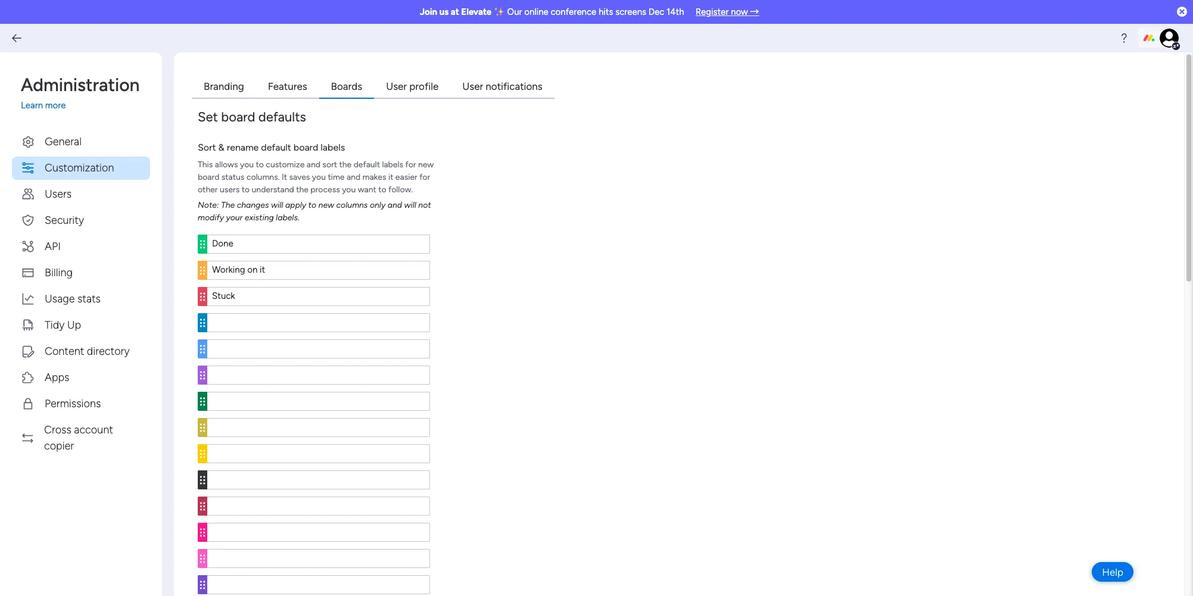 Task type: vqa. For each thing, say whether or not it's contained in the screenshot.
1 image
no



Task type: locate. For each thing, give the bounding box(es) containing it.
you up columns
[[342, 184, 356, 194]]

to up columns.
[[256, 159, 264, 169]]

and right time
[[347, 172, 360, 182]]

api button
[[12, 235, 150, 258]]

labels inside this allows you to customize and sort the default labels for new board status columns. it saves you time and makes it easier for other users to understand the process you want to follow. note: the changes will apply to new columns only and will not modify your existing labels.
[[382, 159, 403, 169]]

1 vertical spatial new
[[318, 200, 334, 210]]

usage
[[45, 292, 75, 305]]

0 vertical spatial the
[[339, 159, 352, 169]]

sort
[[322, 159, 337, 169]]

2 horizontal spatial you
[[342, 184, 356, 194]]

at
[[451, 7, 459, 17]]

0 horizontal spatial labels
[[321, 141, 345, 153]]

new
[[418, 159, 434, 169], [318, 200, 334, 210]]

user
[[386, 80, 407, 92], [462, 80, 483, 92]]

tidy up button
[[12, 314, 150, 337]]

default up the makes
[[354, 159, 380, 169]]

1 vertical spatial the
[[296, 184, 309, 194]]

board up other
[[198, 172, 219, 182]]

general button
[[12, 130, 150, 153]]

you down rename
[[240, 159, 254, 169]]

2 user from the left
[[462, 80, 483, 92]]

labels up sort
[[321, 141, 345, 153]]

0 vertical spatial labels
[[321, 141, 345, 153]]

back to workspace image
[[11, 32, 23, 44]]

features link
[[256, 76, 319, 99]]

user for user notifications
[[462, 80, 483, 92]]

changes
[[237, 200, 269, 210]]

account
[[74, 423, 113, 436]]

new down process on the top left of the page
[[318, 200, 334, 210]]

board right set
[[221, 109, 255, 125]]

security
[[45, 214, 84, 227]]

understand
[[252, 184, 294, 194]]

not
[[418, 200, 431, 210]]

1 horizontal spatial for
[[420, 172, 430, 182]]

columns.
[[247, 172, 280, 182]]

existing
[[245, 212, 274, 222]]

learn
[[21, 100, 43, 111]]

0 vertical spatial you
[[240, 159, 254, 169]]

1 horizontal spatial board
[[221, 109, 255, 125]]

1 vertical spatial default
[[354, 159, 380, 169]]

None text field
[[207, 234, 430, 253], [207, 287, 430, 306], [207, 339, 430, 358], [207, 365, 430, 385], [207, 392, 430, 411], [207, 418, 430, 437], [207, 444, 430, 463], [207, 497, 430, 516], [207, 523, 430, 542], [207, 549, 430, 568], [207, 575, 430, 594], [207, 234, 430, 253], [207, 287, 430, 306], [207, 339, 430, 358], [207, 365, 430, 385], [207, 392, 430, 411], [207, 418, 430, 437], [207, 444, 430, 463], [207, 497, 430, 516], [207, 523, 430, 542], [207, 549, 430, 568], [207, 575, 430, 594]]

for up easier
[[405, 159, 416, 169]]

register
[[696, 7, 729, 17]]

apps
[[45, 371, 69, 384]]

screens
[[615, 7, 646, 17]]

join us at elevate ✨ our online conference hits screens dec 14th
[[420, 7, 684, 17]]

0 horizontal spatial and
[[307, 159, 320, 169]]

for right easier
[[420, 172, 430, 182]]

1 vertical spatial for
[[420, 172, 430, 182]]

0 horizontal spatial default
[[261, 141, 291, 153]]

default
[[261, 141, 291, 153], [354, 159, 380, 169]]

content directory button
[[12, 340, 150, 363]]

2 vertical spatial board
[[198, 172, 219, 182]]

0 vertical spatial board
[[221, 109, 255, 125]]

set board defaults
[[198, 109, 306, 125]]

user left the notifications
[[462, 80, 483, 92]]

will
[[271, 200, 283, 210], [404, 200, 416, 210]]

None text field
[[207, 261, 430, 280], [207, 313, 430, 332], [207, 470, 430, 489], [207, 261, 430, 280], [207, 313, 430, 332], [207, 470, 430, 489]]

1 horizontal spatial labels
[[382, 159, 403, 169]]

user notifications
[[462, 80, 543, 92]]

time
[[328, 172, 345, 182]]

0 vertical spatial default
[[261, 141, 291, 153]]

0 horizontal spatial user
[[386, 80, 407, 92]]

boards
[[331, 80, 362, 92]]

1 vertical spatial and
[[347, 172, 360, 182]]

1 vertical spatial labels
[[382, 159, 403, 169]]

your
[[226, 212, 243, 222]]

2 vertical spatial you
[[342, 184, 356, 194]]

customize
[[266, 159, 305, 169]]

1 user from the left
[[386, 80, 407, 92]]

and left sort
[[307, 159, 320, 169]]

1 horizontal spatial and
[[347, 172, 360, 182]]

hits
[[599, 7, 613, 17]]

2 horizontal spatial board
[[294, 141, 318, 153]]

online
[[524, 7, 549, 17]]

it
[[388, 172, 393, 182]]

to right users
[[242, 184, 250, 194]]

you up process on the top left of the page
[[312, 172, 326, 182]]

→
[[750, 7, 759, 17]]

✨
[[494, 7, 505, 17]]

billing
[[45, 266, 73, 279]]

0 horizontal spatial new
[[318, 200, 334, 210]]

our
[[507, 7, 522, 17]]

1 horizontal spatial will
[[404, 200, 416, 210]]

1 horizontal spatial new
[[418, 159, 434, 169]]

dec
[[649, 7, 664, 17]]

labels up it
[[382, 159, 403, 169]]

security button
[[12, 209, 150, 232]]

register now →
[[696, 7, 759, 17]]

user left profile
[[386, 80, 407, 92]]

and down the follow.
[[388, 200, 402, 210]]

will down understand
[[271, 200, 283, 210]]

1 vertical spatial board
[[294, 141, 318, 153]]

content
[[45, 345, 84, 358]]

tidy
[[45, 318, 65, 332]]

usage stats
[[45, 292, 101, 305]]

0 horizontal spatial board
[[198, 172, 219, 182]]

1 horizontal spatial user
[[462, 80, 483, 92]]

easier
[[395, 172, 417, 182]]

follow.
[[388, 184, 413, 194]]

will left not
[[404, 200, 416, 210]]

apply
[[285, 200, 306, 210]]

0 vertical spatial for
[[405, 159, 416, 169]]

1 horizontal spatial you
[[312, 172, 326, 182]]

allows
[[215, 159, 238, 169]]

sort
[[198, 141, 216, 153]]

new up not
[[418, 159, 434, 169]]

0 horizontal spatial will
[[271, 200, 283, 210]]

and
[[307, 159, 320, 169], [347, 172, 360, 182], [388, 200, 402, 210]]

the
[[339, 159, 352, 169], [296, 184, 309, 194]]

permissions button
[[12, 392, 150, 416]]

default up customize
[[261, 141, 291, 153]]

2 horizontal spatial and
[[388, 200, 402, 210]]

now
[[731, 7, 748, 17]]

directory
[[87, 345, 130, 358]]

the up time
[[339, 159, 352, 169]]

join
[[420, 7, 437, 17]]

makes
[[363, 172, 386, 182]]

1 horizontal spatial default
[[354, 159, 380, 169]]

user profile link
[[374, 76, 450, 99]]

billing button
[[12, 261, 150, 284]]

0 horizontal spatial you
[[240, 159, 254, 169]]

the
[[221, 200, 235, 210]]

board up customize
[[294, 141, 318, 153]]

to right apply
[[308, 200, 316, 210]]

1 vertical spatial you
[[312, 172, 326, 182]]

2 vertical spatial and
[[388, 200, 402, 210]]

labels
[[321, 141, 345, 153], [382, 159, 403, 169]]

the down saves
[[296, 184, 309, 194]]

apps button
[[12, 366, 150, 389]]



Task type: describe. For each thing, give the bounding box(es) containing it.
1 horizontal spatial the
[[339, 159, 352, 169]]

set
[[198, 109, 218, 125]]

us
[[439, 7, 449, 17]]

boards link
[[319, 76, 374, 99]]

0 horizontal spatial the
[[296, 184, 309, 194]]

sort & rename default board labels
[[198, 141, 345, 153]]

cross account copier button
[[12, 418, 150, 458]]

up
[[67, 318, 81, 332]]

this allows you to customize and sort the default labels for new board status columns. it saves you time and makes it easier for other users to understand the process you want to follow. note: the changes will apply to new columns only and will not modify your existing labels.
[[198, 159, 434, 222]]

default inside this allows you to customize and sort the default labels for new board status columns. it saves you time and makes it easier for other users to understand the process you want to follow. note: the changes will apply to new columns only and will not modify your existing labels.
[[354, 159, 380, 169]]

branding link
[[192, 76, 256, 99]]

administration learn more
[[21, 74, 140, 111]]

other
[[198, 184, 218, 194]]

users button
[[12, 183, 150, 206]]

help button
[[1092, 562, 1134, 582]]

general
[[45, 135, 82, 148]]

to down the makes
[[378, 184, 386, 194]]

only
[[370, 200, 386, 210]]

&
[[218, 141, 224, 153]]

customization button
[[12, 156, 150, 180]]

cross
[[44, 423, 71, 436]]

0 horizontal spatial for
[[405, 159, 416, 169]]

more
[[45, 100, 66, 111]]

content directory
[[45, 345, 130, 358]]

labels.
[[276, 212, 300, 222]]

status
[[222, 172, 244, 182]]

help
[[1102, 566, 1124, 578]]

jacob simon image
[[1160, 29, 1179, 48]]

0 vertical spatial and
[[307, 159, 320, 169]]

note:
[[198, 200, 219, 210]]

process
[[311, 184, 340, 194]]

14th
[[667, 7, 684, 17]]

0 vertical spatial new
[[418, 159, 434, 169]]

profile
[[409, 80, 439, 92]]

features
[[268, 80, 307, 92]]

permissions
[[45, 397, 101, 410]]

cross account copier
[[44, 423, 113, 452]]

copier
[[44, 439, 74, 452]]

learn more link
[[21, 99, 150, 112]]

administration
[[21, 74, 140, 96]]

api
[[45, 240, 61, 253]]

usage stats button
[[12, 287, 150, 311]]

user notifications link
[[450, 76, 554, 99]]

defaults
[[258, 109, 306, 125]]

rename
[[227, 141, 259, 153]]

elevate
[[461, 7, 492, 17]]

this
[[198, 159, 213, 169]]

it
[[282, 172, 287, 182]]

user for user profile
[[386, 80, 407, 92]]

board inside this allows you to customize and sort the default labels for new board status columns. it saves you time and makes it easier for other users to understand the process you want to follow. note: the changes will apply to new columns only and will not modify your existing labels.
[[198, 172, 219, 182]]

modify
[[198, 212, 224, 222]]

help image
[[1118, 32, 1130, 44]]

1 will from the left
[[271, 200, 283, 210]]

tidy up
[[45, 318, 81, 332]]

notifications
[[486, 80, 543, 92]]

users
[[45, 187, 72, 200]]

conference
[[551, 7, 596, 17]]

register now → link
[[696, 7, 759, 17]]

user profile
[[386, 80, 439, 92]]

branding
[[204, 80, 244, 92]]

saves
[[289, 172, 310, 182]]

users
[[220, 184, 240, 194]]

columns
[[336, 200, 368, 210]]

want
[[358, 184, 376, 194]]

customization
[[45, 161, 114, 174]]

stats
[[77, 292, 101, 305]]

2 will from the left
[[404, 200, 416, 210]]



